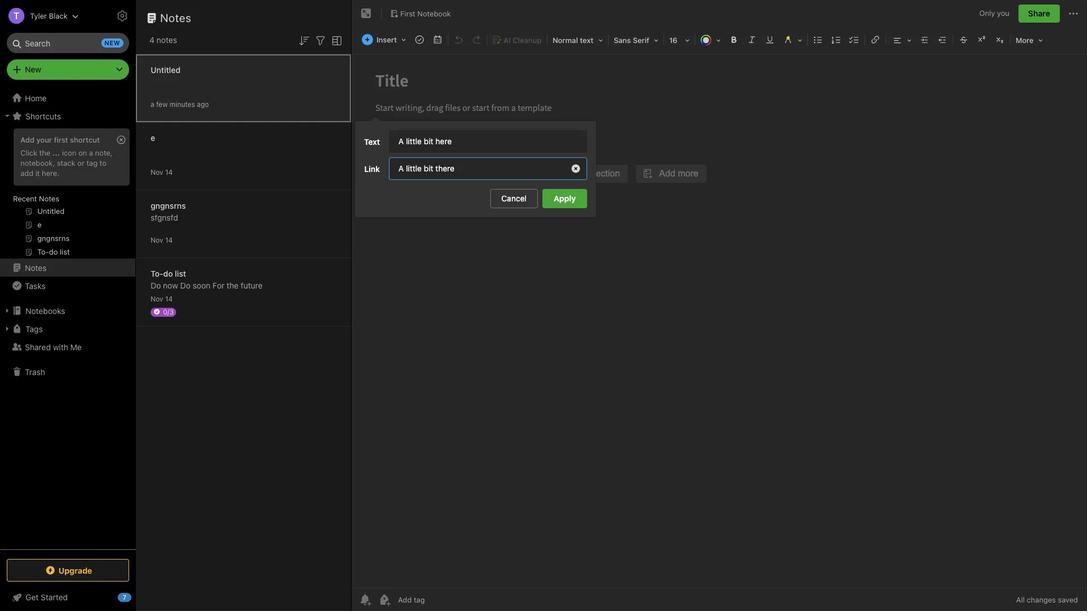 Task type: locate. For each thing, give the bounding box(es) containing it.
0 vertical spatial a
[[151, 100, 154, 108]]

nov 14
[[151, 168, 173, 176], [151, 236, 173, 244], [151, 295, 173, 303]]

for
[[213, 281, 225, 290]]

icon
[[62, 148, 76, 157]]

notes up tasks
[[25, 263, 47, 273]]

Sort options field
[[297, 33, 311, 47]]

0 horizontal spatial do
[[151, 281, 161, 290]]

0/3
[[163, 308, 174, 316]]

sans
[[614, 36, 631, 45]]

calendar event image
[[430, 32, 446, 48]]

do
[[163, 269, 173, 278]]

0 vertical spatial nov 14
[[151, 168, 173, 176]]

normal text
[[553, 36, 593, 45]]

nov down sfgnsfd
[[151, 236, 163, 244]]

get
[[25, 593, 39, 602]]

a
[[151, 100, 154, 108], [89, 148, 93, 157]]

Highlight field
[[779, 32, 806, 48]]

group containing add your first shortcut
[[0, 125, 135, 263]]

nov
[[151, 168, 163, 176], [151, 236, 163, 244], [151, 295, 163, 303]]

Help and Learning task checklist field
[[0, 589, 136, 607]]

add
[[20, 135, 34, 144]]

notes inside group
[[39, 194, 59, 203]]

click the ...
[[20, 148, 60, 157]]

do down to-
[[151, 281, 161, 290]]

expand tags image
[[3, 324, 12, 333]]

icon on a note, notebook, stack or tag to add it here.
[[20, 148, 112, 178]]

0 vertical spatial nov
[[151, 168, 163, 176]]

0 horizontal spatial the
[[39, 148, 50, 157]]

the
[[39, 148, 50, 157], [227, 281, 239, 290]]

a inside icon on a note, notebook, stack or tag to add it here.
[[89, 148, 93, 157]]

superscript image
[[974, 32, 990, 48]]

0 vertical spatial 14
[[165, 168, 173, 176]]

text
[[580, 36, 593, 45]]

or
[[77, 158, 84, 168]]

to-do list do now do soon for the future
[[151, 269, 263, 290]]

1 horizontal spatial do
[[180, 281, 190, 290]]

numbered list image
[[828, 32, 844, 48]]

share button
[[1018, 5, 1060, 23]]

2 do from the left
[[180, 281, 190, 290]]

1 vertical spatial the
[[227, 281, 239, 290]]

the inside to-do list do now do soon for the future
[[227, 281, 239, 290]]

list
[[175, 269, 186, 278]]

tag
[[86, 158, 98, 168]]

1 vertical spatial notes
[[39, 194, 59, 203]]

1 horizontal spatial a
[[151, 100, 154, 108]]

0 vertical spatial the
[[39, 148, 50, 157]]

a right on
[[89, 148, 93, 157]]

add a reminder image
[[358, 593, 372, 607]]

do
[[151, 281, 161, 290], [180, 281, 190, 290]]

with
[[53, 342, 68, 352]]

a left few
[[151, 100, 154, 108]]

nov 14 down sfgnsfd
[[151, 236, 173, 244]]

2 vertical spatial 14
[[165, 295, 173, 303]]

14 up 0/3
[[165, 295, 173, 303]]

do down the list
[[180, 281, 190, 290]]

on
[[78, 148, 87, 157]]

Heading level field
[[549, 32, 607, 48]]

notebook,
[[20, 158, 55, 168]]

get started
[[25, 593, 68, 602]]

the left the ...
[[39, 148, 50, 157]]

2 vertical spatial nov
[[151, 295, 163, 303]]

underline image
[[762, 32, 778, 48]]

Insert field
[[359, 32, 410, 48]]

notes right recent
[[39, 194, 59, 203]]

2 vertical spatial nov 14
[[151, 295, 173, 303]]

notes up notes
[[160, 11, 191, 24]]

first notebook
[[400, 9, 451, 18]]

untitled
[[151, 65, 180, 74]]

add tag image
[[378, 593, 391, 607]]

upgrade button
[[7, 559, 129, 582]]

tasks
[[25, 281, 46, 291]]

first
[[400, 9, 415, 18]]

notebook
[[417, 9, 451, 18]]

insert
[[377, 35, 397, 44]]

notes
[[160, 11, 191, 24], [39, 194, 59, 203], [25, 263, 47, 273]]

the inside group
[[39, 148, 50, 157]]

notebooks
[[25, 306, 65, 316]]

your
[[36, 135, 52, 144]]

stack
[[57, 158, 75, 168]]

14 down sfgnsfd
[[165, 236, 173, 244]]

click to collapse image
[[132, 591, 140, 604]]

1 vertical spatial a
[[89, 148, 93, 157]]

saved
[[1058, 596, 1078, 605]]

the right for
[[227, 281, 239, 290]]

tasks button
[[0, 277, 135, 295]]

notes link
[[0, 259, 135, 277]]

add your first shortcut
[[20, 135, 100, 144]]

shortcut
[[70, 135, 100, 144]]

16
[[669, 36, 677, 45]]

tree containing home
[[0, 89, 136, 549]]

you
[[997, 9, 1009, 18]]

strikethrough image
[[956, 32, 972, 48]]

to-
[[151, 269, 163, 278]]

all changes saved
[[1016, 596, 1078, 605]]

3 nov 14 from the top
[[151, 295, 173, 303]]

few
[[156, 100, 168, 108]]

1 nov from the top
[[151, 168, 163, 176]]

here.
[[42, 169, 59, 178]]

3 14 from the top
[[165, 295, 173, 303]]

home link
[[0, 89, 136, 107]]

tags
[[25, 324, 43, 334]]

1 vertical spatial 14
[[165, 236, 173, 244]]

sfgnsfd
[[151, 213, 178, 222]]

changes
[[1027, 596, 1056, 605]]

task image
[[412, 32, 427, 48]]

tyler black
[[30, 11, 68, 20]]

future
[[241, 281, 263, 290]]

nov down e at the left of page
[[151, 168, 163, 176]]

black
[[49, 11, 68, 20]]

first
[[54, 135, 68, 144]]

tags button
[[0, 320, 135, 338]]

sans serif
[[614, 36, 649, 45]]

Note Editor text field
[[352, 54, 1087, 588]]

gngnsrns
[[151, 201, 186, 210]]

1 horizontal spatial the
[[227, 281, 239, 290]]

shared with me
[[25, 342, 82, 352]]

nov 14 up 0/3
[[151, 295, 173, 303]]

now
[[163, 281, 178, 290]]

settings image
[[115, 9, 129, 23]]

group
[[0, 125, 135, 263]]

tree
[[0, 89, 136, 549]]

nov up 0/3
[[151, 295, 163, 303]]

nov 14 up gngnsrns
[[151, 168, 173, 176]]

1 vertical spatial nov 14
[[151, 236, 173, 244]]

1 vertical spatial nov
[[151, 236, 163, 244]]

14 up gngnsrns
[[165, 168, 173, 176]]

Add filters field
[[314, 33, 327, 47]]

0 horizontal spatial a
[[89, 148, 93, 157]]

Search text field
[[15, 33, 121, 53]]



Task type: vqa. For each thing, say whether or not it's contained in the screenshot.
second 14
yes



Task type: describe. For each thing, give the bounding box(es) containing it.
1 14 from the top
[[165, 168, 173, 176]]

expand notebooks image
[[3, 306, 12, 315]]

new button
[[7, 59, 129, 80]]

a few minutes ago
[[151, 100, 209, 108]]

Account field
[[0, 5, 79, 27]]

first notebook button
[[386, 6, 455, 22]]

More actions field
[[1067, 5, 1080, 23]]

me
[[70, 342, 82, 352]]

note,
[[95, 148, 112, 157]]

recent notes
[[13, 194, 59, 203]]

...
[[52, 148, 60, 157]]

trash link
[[0, 363, 135, 381]]

Font color field
[[696, 32, 725, 48]]

all
[[1016, 596, 1025, 605]]

it
[[35, 169, 40, 178]]

trash
[[25, 367, 45, 377]]

2 nov 14 from the top
[[151, 236, 173, 244]]

serif
[[633, 36, 649, 45]]

e
[[151, 133, 155, 142]]

ago
[[197, 100, 209, 108]]

4 notes
[[149, 35, 177, 45]]

Font family field
[[610, 32, 662, 48]]

Alignment field
[[887, 32, 915, 48]]

notebooks link
[[0, 302, 135, 320]]

only you
[[979, 9, 1009, 18]]

recent
[[13, 194, 37, 203]]

2 vertical spatial notes
[[25, 263, 47, 273]]

checklist image
[[846, 32, 862, 48]]

only
[[979, 9, 995, 18]]

soon
[[193, 281, 210, 290]]

7
[[123, 594, 126, 601]]

upgrade
[[58, 566, 92, 576]]

more actions image
[[1067, 7, 1080, 20]]

2 14 from the top
[[165, 236, 173, 244]]

click
[[20, 148, 37, 157]]

indent image
[[917, 32, 932, 48]]

shared with me link
[[0, 338, 135, 356]]

note window element
[[352, 0, 1087, 611]]

home
[[25, 93, 47, 103]]

add
[[20, 169, 33, 178]]

new search field
[[15, 33, 123, 53]]

italic image
[[744, 32, 760, 48]]

2 nov from the top
[[151, 236, 163, 244]]

normal
[[553, 36, 578, 45]]

expand note image
[[360, 7, 373, 20]]

4
[[149, 35, 154, 45]]

bold image
[[726, 32, 742, 48]]

insert link image
[[867, 32, 883, 48]]

share
[[1028, 8, 1050, 18]]

Add tag field
[[397, 595, 482, 605]]

to
[[100, 158, 106, 168]]

Font size field
[[665, 32, 694, 48]]

more
[[1016, 36, 1034, 45]]

shortcuts button
[[0, 107, 135, 125]]

minutes
[[170, 100, 195, 108]]

new
[[104, 39, 120, 46]]

tyler
[[30, 11, 47, 20]]

0 vertical spatial notes
[[160, 11, 191, 24]]

More field
[[1012, 32, 1047, 48]]

1 do from the left
[[151, 281, 161, 290]]

subscript image
[[992, 32, 1008, 48]]

shortcuts
[[25, 111, 61, 121]]

add filters image
[[314, 34, 327, 47]]

shared
[[25, 342, 51, 352]]

new
[[25, 65, 41, 74]]

View options field
[[327, 33, 344, 47]]

bulleted list image
[[810, 32, 826, 48]]

outdent image
[[935, 32, 951, 48]]

notes
[[157, 35, 177, 45]]

3 nov from the top
[[151, 295, 163, 303]]

started
[[41, 593, 68, 602]]

1 nov 14 from the top
[[151, 168, 173, 176]]



